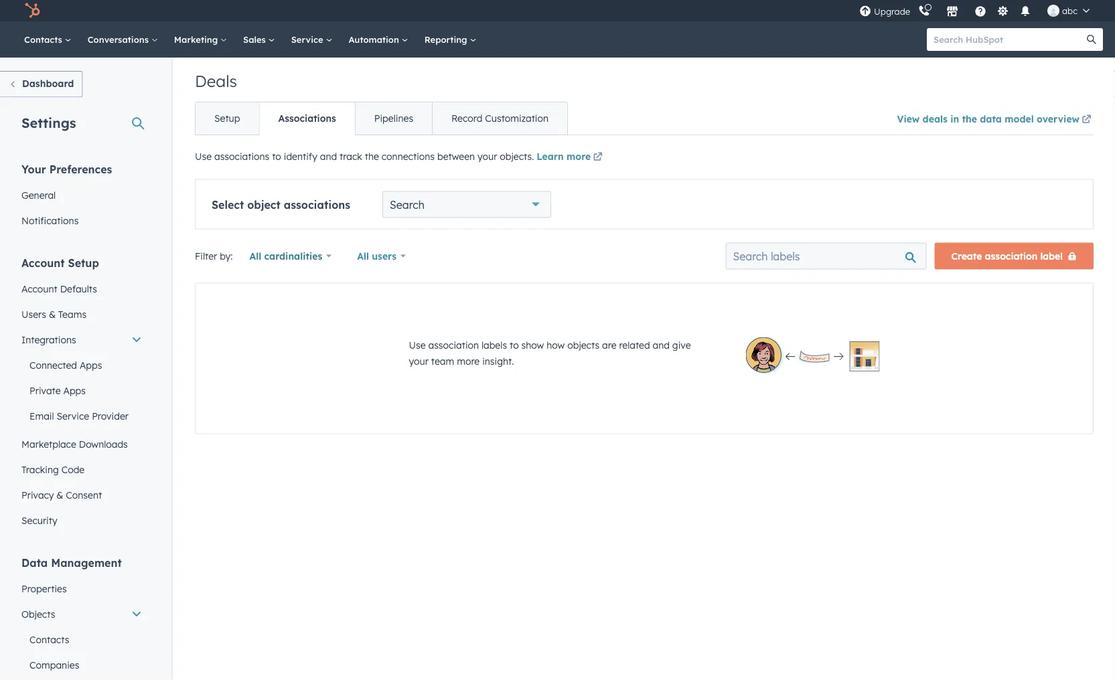 Task type: describe. For each thing, give the bounding box(es) containing it.
overview
[[1037, 113, 1080, 125]]

marketing
[[174, 34, 220, 45]]

notifications button
[[1014, 0, 1037, 21]]

teams
[[58, 308, 86, 320]]

sales link
[[235, 21, 283, 58]]

general
[[21, 189, 56, 201]]

gary orlando image
[[1047, 5, 1059, 17]]

all for all cardinalities
[[249, 250, 261, 262]]

privacy & consent
[[21, 489, 102, 501]]

select object associations
[[212, 198, 350, 211]]

0 vertical spatial service
[[291, 34, 326, 45]]

search image
[[1087, 35, 1096, 44]]

abc
[[1062, 5, 1078, 16]]

menu containing abc
[[858, 0, 1099, 21]]

to inside use association labels to show how objects are related and give your team more insight.
[[510, 339, 519, 351]]

reporting link
[[416, 21, 484, 58]]

insight.
[[482, 355, 514, 367]]

tracking
[[21, 464, 59, 475]]

users
[[372, 250, 397, 262]]

security
[[21, 515, 57, 526]]

create
[[951, 250, 982, 262]]

users & teams
[[21, 308, 86, 320]]

marketplace downloads
[[21, 438, 128, 450]]

show
[[521, 339, 544, 351]]

integrations
[[21, 334, 76, 346]]

integrations button
[[13, 327, 150, 353]]

contacts link for companies link
[[13, 627, 150, 653]]

tracking code link
[[13, 457, 150, 483]]

email service provider link
[[13, 403, 150, 429]]

object
[[247, 198, 280, 211]]

deals
[[195, 71, 237, 91]]

upgrade
[[874, 6, 910, 17]]

your
[[21, 162, 46, 176]]

calling icon button
[[913, 2, 936, 20]]

filter by:
[[195, 250, 233, 262]]

view
[[897, 113, 920, 125]]

privacy
[[21, 489, 54, 501]]

management
[[51, 556, 122, 570]]

settings image
[[997, 6, 1009, 18]]

objects button
[[13, 602, 150, 627]]

1 horizontal spatial associations
[[284, 198, 350, 211]]

labels
[[482, 339, 507, 351]]

apps for connected apps
[[80, 359, 102, 371]]

data
[[21, 556, 48, 570]]

setup inside navigation
[[214, 113, 240, 124]]

all cardinalities
[[249, 250, 322, 262]]

settings
[[21, 114, 76, 131]]

contacts link for conversations link
[[16, 21, 79, 58]]

label
[[1040, 250, 1063, 262]]

automation link
[[340, 21, 416, 58]]

select
[[212, 198, 244, 211]]

companies
[[29, 659, 79, 671]]

defaults
[[60, 283, 97, 295]]

email service provider
[[29, 410, 129, 422]]

customization
[[485, 113, 549, 124]]

settings link
[[995, 4, 1011, 18]]

pipelines link
[[355, 102, 432, 135]]

navigation containing setup
[[195, 102, 568, 135]]

help button
[[969, 0, 992, 21]]

sales
[[243, 34, 268, 45]]

search
[[390, 198, 425, 211]]

marketing link
[[166, 21, 235, 58]]

help image
[[974, 6, 986, 18]]

by:
[[220, 250, 233, 262]]

all users
[[357, 250, 397, 262]]

hubspot link
[[16, 3, 50, 19]]

association for create
[[985, 250, 1038, 262]]

account setup element
[[13, 255, 150, 533]]

learn more
[[537, 151, 591, 162]]

give
[[672, 339, 691, 351]]

search button
[[382, 191, 551, 218]]

data management
[[21, 556, 122, 570]]

record
[[451, 113, 482, 124]]

downloads
[[79, 438, 128, 450]]

apps for private apps
[[63, 385, 86, 396]]

associations
[[278, 113, 336, 124]]

create association label
[[951, 250, 1063, 262]]

account for account setup
[[21, 256, 65, 270]]

objects
[[567, 339, 599, 351]]

record customization link
[[432, 102, 567, 135]]

contacts inside data management element
[[29, 634, 69, 646]]

and inside use association labels to show how objects are related and give your team more insight.
[[653, 339, 670, 351]]

filter
[[195, 250, 217, 262]]

how
[[547, 339, 565, 351]]

1 horizontal spatial more
[[567, 151, 591, 162]]

use for use association labels to show how objects are related and give your team more insight.
[[409, 339, 426, 351]]

objects.
[[500, 151, 534, 162]]

marketplace
[[21, 438, 76, 450]]

association for use
[[428, 339, 479, 351]]

general link
[[13, 182, 150, 208]]

link opens in a new window image inside view deals in the data model overview "link"
[[1082, 112, 1091, 128]]

private
[[29, 385, 61, 396]]

code
[[61, 464, 85, 475]]



Task type: locate. For each thing, give the bounding box(es) containing it.
pipelines
[[374, 113, 413, 124]]

1 vertical spatial link opens in a new window image
[[593, 153, 603, 162]]

association up team
[[428, 339, 479, 351]]

1 horizontal spatial the
[[962, 113, 977, 125]]

account up account defaults
[[21, 256, 65, 270]]

service down private apps link
[[57, 410, 89, 422]]

more
[[567, 151, 591, 162], [457, 355, 480, 367]]

1 vertical spatial &
[[56, 489, 63, 501]]

0 horizontal spatial link opens in a new window image
[[593, 153, 603, 162]]

learn
[[537, 151, 564, 162]]

service inside account setup element
[[57, 410, 89, 422]]

marketplaces image
[[946, 6, 958, 18]]

hubspot image
[[24, 3, 40, 19]]

& for users
[[49, 308, 56, 320]]

0 horizontal spatial the
[[365, 151, 379, 162]]

& inside "link"
[[49, 308, 56, 320]]

all for all users
[[357, 250, 369, 262]]

users & teams link
[[13, 302, 150, 327]]

use
[[195, 151, 212, 162], [409, 339, 426, 351]]

provider
[[92, 410, 129, 422]]

link opens in a new window image right learn more
[[593, 153, 603, 162]]

data management element
[[13, 556, 150, 680]]

1 vertical spatial service
[[57, 410, 89, 422]]

calling icon image
[[918, 5, 930, 17]]

connected
[[29, 359, 77, 371]]

menu
[[858, 0, 1099, 21]]

0 vertical spatial association
[[985, 250, 1038, 262]]

properties
[[21, 583, 67, 595]]

notifications
[[21, 215, 79, 226]]

apps down integrations button
[[80, 359, 102, 371]]

1 horizontal spatial to
[[510, 339, 519, 351]]

apps up email service provider
[[63, 385, 86, 396]]

private apps
[[29, 385, 86, 396]]

2 account from the top
[[21, 283, 57, 295]]

1 horizontal spatial setup
[[214, 113, 240, 124]]

0 vertical spatial setup
[[214, 113, 240, 124]]

0 vertical spatial link opens in a new window image
[[1082, 115, 1091, 125]]

record customization
[[451, 113, 549, 124]]

0 horizontal spatial associations
[[214, 151, 269, 162]]

service
[[291, 34, 326, 45], [57, 410, 89, 422]]

link opens in a new window image
[[1082, 112, 1091, 128], [593, 150, 603, 166]]

security link
[[13, 508, 150, 533]]

navigation
[[195, 102, 568, 135]]

create association label button
[[935, 243, 1094, 270]]

conversations link
[[79, 21, 166, 58]]

link opens in a new window image inside learn more link
[[593, 153, 603, 162]]

related
[[619, 339, 650, 351]]

email
[[29, 410, 54, 422]]

0 vertical spatial &
[[49, 308, 56, 320]]

0 vertical spatial account
[[21, 256, 65, 270]]

0 vertical spatial link opens in a new window image
[[1082, 112, 1091, 128]]

contacts
[[24, 34, 65, 45], [29, 634, 69, 646]]

0 horizontal spatial service
[[57, 410, 89, 422]]

1 vertical spatial associations
[[284, 198, 350, 211]]

and
[[320, 151, 337, 162], [653, 339, 670, 351]]

connections
[[382, 151, 435, 162]]

associations down 'setup' link
[[214, 151, 269, 162]]

marketplace downloads link
[[13, 432, 150, 457]]

all inside popup button
[[357, 250, 369, 262]]

identify
[[284, 151, 317, 162]]

1 vertical spatial setup
[[68, 256, 99, 270]]

your preferences element
[[13, 162, 150, 233]]

0 horizontal spatial more
[[457, 355, 480, 367]]

contacts up companies
[[29, 634, 69, 646]]

0 horizontal spatial association
[[428, 339, 479, 351]]

1 vertical spatial and
[[653, 339, 670, 351]]

0 vertical spatial use
[[195, 151, 212, 162]]

1 horizontal spatial all
[[357, 250, 369, 262]]

to
[[272, 151, 281, 162], [510, 339, 519, 351]]

marketplaces button
[[938, 0, 966, 21]]

0 vertical spatial more
[[567, 151, 591, 162]]

0 horizontal spatial your
[[409, 355, 429, 367]]

association inside create association label button
[[985, 250, 1038, 262]]

tracking code
[[21, 464, 85, 475]]

the right track in the top left of the page
[[365, 151, 379, 162]]

deals
[[923, 113, 948, 125]]

link opens in a new window image right overview
[[1082, 115, 1091, 125]]

view deals in the data model overview link
[[897, 104, 1094, 135]]

0 vertical spatial the
[[962, 113, 977, 125]]

the inside "link"
[[962, 113, 977, 125]]

dashboard link
[[0, 71, 83, 97]]

service link
[[283, 21, 340, 58]]

setup down deals
[[214, 113, 240, 124]]

contacts down 'hubspot' link
[[24, 34, 65, 45]]

link opens in a new window image
[[1082, 115, 1091, 125], [593, 153, 603, 162]]

more right team
[[457, 355, 480, 367]]

0 horizontal spatial and
[[320, 151, 337, 162]]

1 vertical spatial your
[[409, 355, 429, 367]]

to left show
[[510, 339, 519, 351]]

0 vertical spatial associations
[[214, 151, 269, 162]]

1 horizontal spatial &
[[56, 489, 63, 501]]

contacts link
[[16, 21, 79, 58], [13, 627, 150, 653]]

1 vertical spatial account
[[21, 283, 57, 295]]

use inside use association labels to show how objects are related and give your team more insight.
[[409, 339, 426, 351]]

0 vertical spatial to
[[272, 151, 281, 162]]

0 horizontal spatial all
[[249, 250, 261, 262]]

connected apps link
[[13, 353, 150, 378]]

setup up account defaults "link"
[[68, 256, 99, 270]]

0 horizontal spatial setup
[[68, 256, 99, 270]]

the right in in the right top of the page
[[962, 113, 977, 125]]

team
[[431, 355, 454, 367]]

1 horizontal spatial service
[[291, 34, 326, 45]]

more inside use association labels to show how objects are related and give your team more insight.
[[457, 355, 480, 367]]

Search HubSpot search field
[[927, 28, 1091, 51]]

notifications link
[[13, 208, 150, 233]]

0 vertical spatial apps
[[80, 359, 102, 371]]

to left identify
[[272, 151, 281, 162]]

link opens in a new window image right overview
[[1082, 112, 1091, 128]]

contacts link down 'hubspot' link
[[16, 21, 79, 58]]

1 horizontal spatial association
[[985, 250, 1038, 262]]

associations link
[[259, 102, 355, 135]]

view deals in the data model overview
[[897, 113, 1080, 125]]

1 horizontal spatial use
[[409, 339, 426, 351]]

account up users
[[21, 283, 57, 295]]

your inside use association labels to show how objects are related and give your team more insight.
[[409, 355, 429, 367]]

and left track in the top left of the page
[[320, 151, 337, 162]]

account inside "link"
[[21, 283, 57, 295]]

all inside popup button
[[249, 250, 261, 262]]

reporting
[[424, 34, 470, 45]]

0 vertical spatial your
[[477, 151, 497, 162]]

1 horizontal spatial your
[[477, 151, 497, 162]]

service right sales link
[[291, 34, 326, 45]]

automation
[[349, 34, 402, 45]]

connected apps
[[29, 359, 102, 371]]

0 vertical spatial contacts
[[24, 34, 65, 45]]

notifications image
[[1019, 6, 1031, 18]]

1 account from the top
[[21, 256, 65, 270]]

1 horizontal spatial link opens in a new window image
[[1082, 112, 1091, 128]]

associations down identify
[[284, 198, 350, 211]]

1 vertical spatial the
[[365, 151, 379, 162]]

& right privacy
[[56, 489, 63, 501]]

in
[[950, 113, 959, 125]]

1 vertical spatial link opens in a new window image
[[593, 150, 603, 166]]

& for privacy
[[56, 489, 63, 501]]

all right by:
[[249, 250, 261, 262]]

account for account defaults
[[21, 283, 57, 295]]

account defaults
[[21, 283, 97, 295]]

&
[[49, 308, 56, 320], [56, 489, 63, 501]]

Search labels search field
[[726, 243, 927, 270]]

1 all from the left
[[249, 250, 261, 262]]

upgrade image
[[859, 6, 871, 18]]

1 vertical spatial to
[[510, 339, 519, 351]]

more right learn
[[567, 151, 591, 162]]

0 vertical spatial and
[[320, 151, 337, 162]]

all users button
[[348, 243, 414, 270]]

2 all from the left
[[357, 250, 369, 262]]

use association labels to show how objects are related and give your team more insight.
[[409, 339, 691, 367]]

use associations to identify and track the connections between your objects.
[[195, 151, 537, 162]]

properties link
[[13, 576, 150, 602]]

1 vertical spatial use
[[409, 339, 426, 351]]

your preferences
[[21, 162, 112, 176]]

link opens in a new window image inside view deals in the data model overview "link"
[[1082, 115, 1091, 125]]

all left users
[[357, 250, 369, 262]]

the
[[962, 113, 977, 125], [365, 151, 379, 162]]

1 vertical spatial apps
[[63, 385, 86, 396]]

link opens in a new window image right learn more
[[593, 150, 603, 166]]

are
[[602, 339, 616, 351]]

learn more link
[[537, 150, 605, 166]]

0 horizontal spatial &
[[49, 308, 56, 320]]

0 vertical spatial contacts link
[[16, 21, 79, 58]]

association left label
[[985, 250, 1038, 262]]

& right users
[[49, 308, 56, 320]]

1 vertical spatial contacts link
[[13, 627, 150, 653]]

cardinalities
[[264, 250, 322, 262]]

1 horizontal spatial link opens in a new window image
[[1082, 115, 1091, 125]]

private apps link
[[13, 378, 150, 403]]

association inside use association labels to show how objects are related and give your team more insight.
[[428, 339, 479, 351]]

dashboard
[[22, 78, 74, 89]]

1 vertical spatial association
[[428, 339, 479, 351]]

preferences
[[49, 162, 112, 176]]

apps
[[80, 359, 102, 371], [63, 385, 86, 396]]

account defaults link
[[13, 276, 150, 302]]

1 horizontal spatial and
[[653, 339, 670, 351]]

between
[[437, 151, 475, 162]]

0 horizontal spatial to
[[272, 151, 281, 162]]

contacts link up companies
[[13, 627, 150, 653]]

1 vertical spatial contacts
[[29, 634, 69, 646]]

track
[[340, 151, 362, 162]]

model
[[1005, 113, 1034, 125]]

setup link
[[196, 102, 259, 135]]

0 horizontal spatial use
[[195, 151, 212, 162]]

and left give
[[653, 339, 670, 351]]

account setup
[[21, 256, 99, 270]]

your left objects.
[[477, 151, 497, 162]]

your left team
[[409, 355, 429, 367]]

companies link
[[13, 653, 150, 678]]

users
[[21, 308, 46, 320]]

use for use associations to identify and track the connections between your objects.
[[195, 151, 212, 162]]

0 horizontal spatial link opens in a new window image
[[593, 150, 603, 166]]

1 vertical spatial more
[[457, 355, 480, 367]]

your
[[477, 151, 497, 162], [409, 355, 429, 367]]

account
[[21, 256, 65, 270], [21, 283, 57, 295]]



Task type: vqa. For each thing, say whether or not it's contained in the screenshot.
Edit pro button
no



